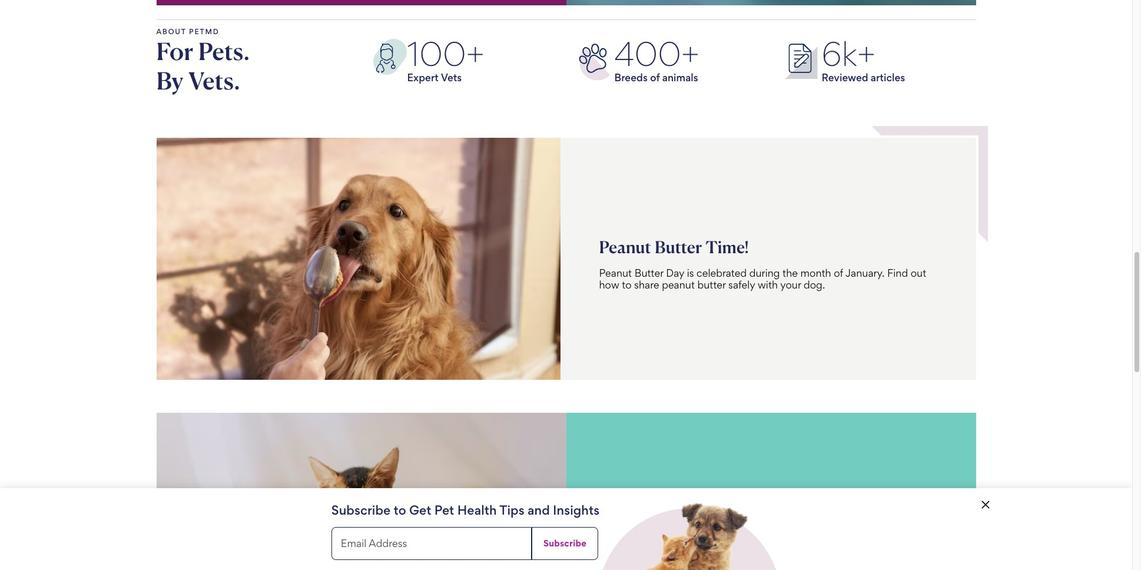 Task type: locate. For each thing, give the bounding box(es) containing it.
to left get on the left of page
[[394, 502, 406, 518]]

january.
[[846, 267, 885, 279]]

subscribe to get pet health tips and insights
[[331, 502, 600, 518]]

1 vertical spatial subscribe
[[543, 538, 587, 549]]

of
[[650, 71, 660, 84], [834, 267, 843, 279]]

vets
[[441, 71, 462, 84]]

find
[[888, 267, 908, 279]]

butter left day
[[635, 267, 664, 279]]

get
[[409, 502, 431, 518]]

butter
[[655, 236, 702, 257], [635, 267, 664, 279]]

+ inside the 6k + reviewed articles
[[857, 34, 876, 74]]

of right month at the right of the page
[[834, 267, 843, 279]]

0 horizontal spatial subscribe
[[331, 502, 391, 518]]

reviewed
[[822, 71, 868, 84]]

0 vertical spatial of
[[650, 71, 660, 84]]

subscribe
[[331, 502, 391, 518], [543, 538, 587, 549]]

1 horizontal spatial to
[[622, 278, 632, 291]]

+ for 400
[[681, 34, 700, 74]]

subscribe button
[[532, 527, 598, 560]]

0 vertical spatial peanut
[[599, 236, 651, 257]]

1 vertical spatial butter
[[635, 267, 664, 279]]

peanut butter day is celebrated during the month of january. find out how to share peanut butter safely with your dog.
[[599, 267, 926, 291]]

to
[[622, 278, 632, 291], [394, 502, 406, 518]]

and
[[528, 502, 550, 518]]

+ inside 100 + expert vets
[[466, 34, 484, 74]]

subscribe inside button
[[543, 538, 587, 549]]

0 horizontal spatial +
[[466, 34, 484, 74]]

to right the how
[[622, 278, 632, 291]]

day
[[666, 267, 684, 279]]

butter for day
[[635, 267, 664, 279]]

1 horizontal spatial subscribe
[[543, 538, 587, 549]]

1 + from the left
[[466, 34, 484, 74]]

None email field
[[331, 527, 532, 560]]

0 vertical spatial petmd
[[189, 27, 219, 36]]

+ inside 400 + breeds of animals
[[681, 34, 700, 74]]

1 horizontal spatial +
[[681, 34, 700, 74]]

1 peanut from the top
[[599, 236, 651, 257]]

+ for 6k
[[857, 34, 876, 74]]

puppy and kitten hugging image
[[603, 498, 776, 570]]

peanut left share
[[599, 267, 632, 279]]

0 vertical spatial butter
[[655, 236, 702, 257]]

1 vertical spatial of
[[834, 267, 843, 279]]

6k + reviewed articles
[[822, 34, 905, 84]]

butter up day
[[655, 236, 702, 257]]

0 horizontal spatial of
[[650, 71, 660, 84]]

1 vertical spatial peanut
[[599, 267, 632, 279]]

time!
[[706, 236, 749, 257]]

1 vertical spatial to
[[394, 502, 406, 518]]

butter for time!
[[655, 236, 702, 257]]

of inside 400 + breeds of animals
[[650, 71, 660, 84]]

share
[[634, 278, 659, 291]]

butter
[[698, 278, 726, 291]]

0 horizontal spatial petmd
[[189, 27, 219, 36]]

1 horizontal spatial petmd
[[639, 536, 699, 560]]

petmd
[[189, 27, 219, 36], [639, 536, 699, 560]]

pets.
[[198, 36, 250, 66]]

out
[[911, 267, 926, 279]]

+
[[466, 34, 484, 74], [681, 34, 700, 74], [857, 34, 876, 74]]

peanut inside 'peanut butter day is celebrated during the month of january. find out how to share peanut butter safely with your dog.'
[[599, 267, 632, 279]]

butter inside 'peanut butter day is celebrated during the month of january. find out how to share peanut butter safely with your dog.'
[[635, 267, 664, 279]]

0 horizontal spatial to
[[394, 502, 406, 518]]

0 vertical spatial to
[[622, 278, 632, 291]]

1 horizontal spatial of
[[834, 267, 843, 279]]

vets.
[[188, 65, 240, 95]]

by
[[156, 65, 183, 95]]

peanut
[[599, 236, 651, 257], [599, 267, 632, 279]]

of inside 'peanut butter day is celebrated during the month of january. find out how to share peanut butter safely with your dog.'
[[834, 267, 843, 279]]

pet
[[434, 502, 454, 518]]

3 + from the left
[[857, 34, 876, 74]]

insights
[[553, 502, 600, 518]]

health
[[457, 502, 497, 518]]

of right breeds
[[650, 71, 660, 84]]

2 + from the left
[[681, 34, 700, 74]]

peanut for peanut butter day is celebrated during the month of january. find out how to share peanut butter safely with your dog.
[[599, 267, 632, 279]]

2 peanut from the top
[[599, 267, 632, 279]]

peanut butter time!
[[599, 236, 749, 257]]

for pets. by vets.
[[156, 36, 250, 95]]

to inside 'peanut butter day is celebrated during the month of january. find out how to share peanut butter safely with your dog.'
[[622, 278, 632, 291]]

0 vertical spatial subscribe
[[331, 502, 391, 518]]

for
[[156, 36, 193, 66]]

100 + expert vets
[[407, 34, 484, 84]]

peanut up the how
[[599, 236, 651, 257]]

peanut
[[662, 278, 695, 291]]

400 + breeds of animals
[[615, 34, 700, 84]]

2 horizontal spatial +
[[857, 34, 876, 74]]



Task type: describe. For each thing, give the bounding box(es) containing it.
close image
[[978, 498, 993, 512]]

peanut for peanut butter time!
[[599, 236, 651, 257]]

month
[[801, 267, 831, 279]]

how
[[599, 278, 619, 291]]

tips
[[500, 502, 525, 518]]

your
[[780, 278, 801, 291]]

articles
[[871, 71, 905, 84]]

is
[[687, 267, 694, 279]]

6k
[[822, 34, 857, 74]]

safely
[[729, 278, 755, 291]]

petmd symptom checker
[[639, 536, 861, 560]]

1 vertical spatial petmd
[[639, 536, 699, 560]]

checker
[[789, 536, 861, 560]]

subscribe for subscribe to get pet health tips and insights
[[331, 502, 391, 518]]

celebrated
[[697, 267, 747, 279]]

100
[[407, 34, 466, 74]]

dog licking peanut butter spoon image
[[156, 138, 560, 380]]

symptom
[[703, 536, 785, 560]]

400
[[615, 34, 681, 74]]

expert
[[407, 71, 439, 84]]

dog.
[[804, 278, 825, 291]]

dog with kitten on head image
[[156, 413, 566, 570]]

animals
[[662, 71, 698, 84]]

newsletter subscription element
[[0, 488, 1132, 570]]

+ for 100
[[466, 34, 484, 74]]

with
[[758, 278, 778, 291]]

during
[[749, 267, 780, 279]]

halfmoon fish image
[[566, 0, 976, 5]]

subscribe for subscribe
[[543, 538, 587, 549]]

to inside newsletter subscription element
[[394, 502, 406, 518]]

about petmd
[[156, 27, 219, 36]]

about
[[156, 27, 186, 36]]

none email field inside newsletter subscription element
[[331, 527, 532, 560]]

breeds
[[615, 71, 648, 84]]

the
[[783, 267, 798, 279]]



Task type: vqa. For each thing, say whether or not it's contained in the screenshot.
Dog licking peanut butter spoon image at the left
yes



